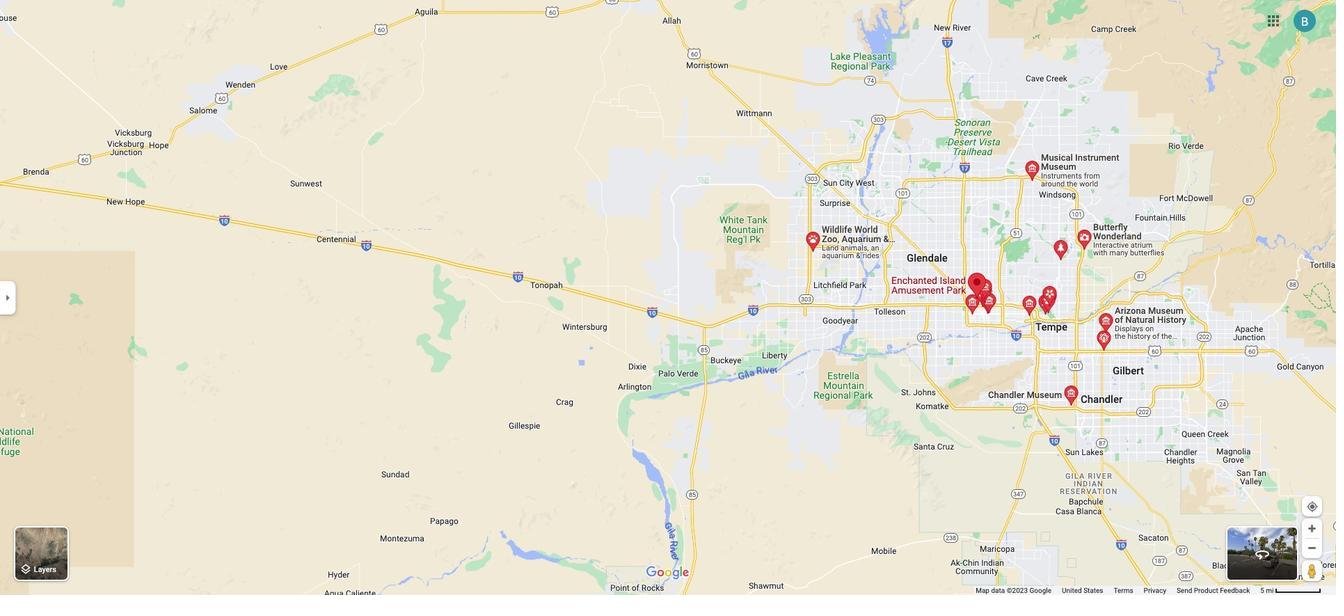 Task type: describe. For each thing, give the bounding box(es) containing it.
google
[[1030, 587, 1052, 595]]

google account: brad klo  
(klobrad84@gmail.com) image
[[1294, 9, 1317, 32]]

zoom out image
[[1307, 543, 1318, 553]]

street view image
[[1255, 546, 1271, 563]]

zoom in image
[[1307, 524, 1318, 534]]

5 mi
[[1261, 587, 1274, 595]]

united states button
[[1062, 586, 1104, 595]]

show your location image
[[1307, 501, 1319, 513]]

expand side panel image
[[0, 290, 15, 305]]

terms button
[[1114, 586, 1134, 595]]

map
[[976, 587, 990, 595]]

privacy button
[[1144, 586, 1167, 595]]

data
[[992, 587, 1005, 595]]

5
[[1261, 587, 1265, 595]]

send product feedback
[[1177, 587, 1251, 595]]

united
[[1062, 587, 1082, 595]]

send product feedback button
[[1177, 586, 1251, 595]]

map data ©2023 google
[[976, 587, 1052, 595]]



Task type: vqa. For each thing, say whether or not it's contained in the screenshot.
Map data ©2023 Google
yes



Task type: locate. For each thing, give the bounding box(es) containing it.
privacy
[[1144, 587, 1167, 595]]

feedback
[[1221, 587, 1251, 595]]

footer inside the google maps element
[[976, 586, 1261, 595]]

states
[[1084, 587, 1104, 595]]

footer containing map data ©2023 google
[[976, 586, 1261, 595]]

footer
[[976, 586, 1261, 595]]

send
[[1177, 587, 1193, 595]]

united states
[[1062, 587, 1104, 595]]

product
[[1195, 587, 1219, 595]]

©2023
[[1007, 587, 1028, 595]]

layers
[[34, 566, 56, 575]]

mi
[[1267, 587, 1274, 595]]

google maps element
[[0, 0, 1337, 595]]

show street view coverage image
[[1303, 560, 1323, 581]]

5 mi button
[[1261, 587, 1322, 595]]

terms
[[1114, 587, 1134, 595]]



